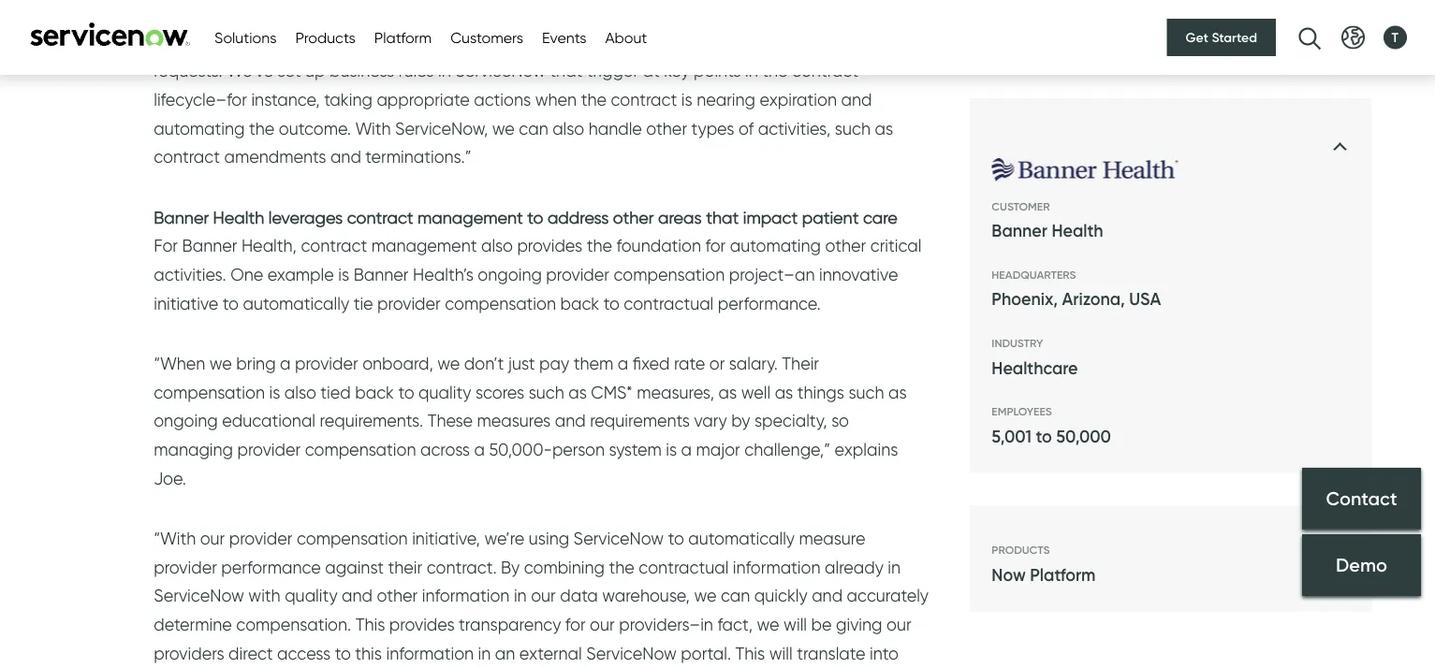 Task type: describe. For each thing, give the bounding box(es) containing it.
and up set
[[264, 32, 295, 53]]

when
[[535, 89, 577, 110]]

activities,
[[758, 118, 831, 138]]

educational
[[222, 411, 316, 431]]

0 vertical spatial information
[[733, 557, 821, 578]]

started
[[1212, 29, 1257, 45]]

automatically inside banner health leverages contract management to address other areas that impact patient care for banner health, contract management also provides the foundation for automating other critical activities. one example is banner health's ongoing provider compensation project–an innovative initiative to automatically tie provider compensation back to contractual performance.
[[243, 293, 349, 313]]

our up requests.
[[178, 32, 203, 53]]

terminations."
[[365, 147, 471, 167]]

performance
[[221, 557, 321, 578]]

0 horizontal spatial this
[[355, 614, 385, 635]]

simplified
[[387, 3, 459, 24]]

contract down "at"
[[611, 89, 677, 110]]

patient
[[802, 207, 859, 228]]

clinical
[[207, 32, 260, 53]]

we inside joe says, "we've dramatically simplified and accelerated the contract management process, both for our clinical and business users and for our legal team. and, it's not just about initial contract requests. we've set up business rules in servicenow that trigger at key points in the contract lifecycle–for instance, taking appropriate actions when the contract is nearing expiration and automating the outcome. with servicenow, we can also handle other types of activities, such as contract amendments and terminations."
[[492, 118, 515, 138]]

is right system
[[666, 439, 677, 460]]

compensation down the foundation at the left of the page
[[614, 264, 725, 285]]

set
[[278, 61, 301, 81]]

1 vertical spatial will
[[769, 643, 793, 664]]

provider up performance in the left of the page
[[229, 528, 292, 549]]

other inside joe says, "we've dramatically simplified and accelerated the contract management process, both for our clinical and business users and for our legal team. and, it's not just about initial contract requests. we've set up business rules in servicenow that trigger at key points in the contract lifecycle–for instance, taking appropriate actions when the contract is nearing expiration and automating the outcome. with servicenow, we can also handle other types of activities, such as contract amendments and terminations."
[[646, 118, 687, 138]]

we down 'quickly' at the bottom right of page
[[757, 614, 779, 635]]

and inside "when we bring a provider onboard, we don't just pay them a fixed rate or salary. their compensation is also tied back to quality scores such as cms* measures, as well as things such as ongoing educational requirements. these measures and requirements vary by specialty, so managing provider compensation across a 50,000-person system is a major challenge," explains joe.
[[555, 411, 586, 431]]

requirements
[[590, 411, 690, 431]]

says,
[[187, 3, 225, 24]]

for inside banner health leverages contract management to address other areas that impact patient care for banner health, contract management also provides the foundation for automating other critical activities. one example is banner health's ongoing provider compensation project–an innovative initiative to automatically tie provider compensation back to contractual performance.
[[705, 236, 726, 256]]

providers
[[154, 643, 224, 664]]

servicenow,
[[395, 118, 488, 138]]

provider down ""with"
[[154, 557, 217, 578]]

compensation down "when
[[154, 382, 265, 403]]

is up educational
[[269, 382, 280, 403]]

the down 'trigger'
[[581, 89, 607, 110]]

employees 5,001 to 50,000
[[992, 405, 1111, 446]]

a right across
[[474, 439, 485, 460]]

compensation down requirements.
[[305, 439, 416, 460]]

employees
[[992, 405, 1052, 418]]

person
[[552, 439, 605, 460]]

by
[[731, 411, 750, 431]]

care
[[863, 207, 898, 228]]

the down initial
[[762, 61, 788, 81]]

1 horizontal spatial this
[[735, 643, 765, 664]]

industry
[[992, 336, 1043, 350]]

in up accurately
[[888, 557, 901, 578]]

vary
[[694, 411, 727, 431]]

as down them
[[568, 382, 587, 403]]

users
[[368, 32, 408, 53]]

servicenow up determine
[[154, 586, 244, 606]]

provides inside "with our provider compensation initiative, we're using servicenow to automatically measure provider performance against their contract. by combining the contractual information already in servicenow with quality and other information in our data warehouse, we can quickly and accurately determine compensation. this provides transparency for our providers–in fact, we will be giving our providers direct access to this information in an external servicenow portal. this will translate
[[389, 614, 455, 635]]

health,
[[241, 236, 297, 256]]

with
[[355, 118, 391, 138]]

major
[[696, 439, 740, 460]]

points
[[694, 61, 741, 81]]

phoenix,
[[992, 289, 1058, 310]]

platform inside products now platform
[[1030, 564, 1096, 585]]

provides inside banner health leverages contract management to address other areas that impact patient care for banner health, contract management also provides the foundation for automating other critical activities. one example is banner health's ongoing provider compensation project–an innovative initiative to automatically tie provider compensation back to contractual performance.
[[517, 236, 582, 256]]

1 vertical spatial information
[[422, 586, 510, 606]]

a left fixed
[[618, 353, 628, 374]]

measures
[[477, 411, 551, 431]]

contact
[[1326, 487, 1397, 510]]

initiative,
[[412, 528, 480, 549]]

initiative
[[154, 293, 218, 313]]

for down the joe
[[154, 32, 174, 53]]

usa
[[1129, 289, 1161, 310]]

example
[[267, 264, 334, 285]]

we left bring
[[209, 353, 232, 374]]

as right well
[[775, 382, 793, 403]]

as up explains
[[888, 382, 907, 403]]

industry healthcare
[[992, 336, 1078, 378]]

management inside joe says, "we've dramatically simplified and accelerated the contract management process, both for our clinical and business users and for our legal team. and, it's not just about initial contract requests. we've set up business rules in servicenow that trigger at key points in the contract lifecycle–for instance, taking appropriate actions when the contract is nearing expiration and automating the outcome. with servicenow, we can also handle other types of activities, such as contract amendments and terminations."
[[697, 3, 803, 24]]

contract down terminations."
[[347, 207, 413, 228]]

portal.
[[681, 643, 731, 664]]

servicenow inside joe says, "we've dramatically simplified and accelerated the contract management process, both for our clinical and business users and for our legal team. and, it's not just about initial contract requests. we've set up business rules in servicenow that trigger at key points in the contract lifecycle–for instance, taking appropriate actions when the contract is nearing expiration and automating the outcome. with servicenow, we can also handle other types of activities, such as contract amendments and terminations."
[[455, 61, 546, 81]]

to left address
[[527, 207, 543, 228]]

"we've
[[229, 3, 282, 24]]

tied
[[320, 382, 351, 403]]

platform button
[[374, 26, 432, 49]]

as left well
[[719, 382, 737, 403]]

automating inside joe says, "we've dramatically simplified and accelerated the contract management process, both for our clinical and business users and for our legal team. and, it's not just about initial contract requests. we've set up business rules in servicenow that trigger at key points in the contract lifecycle–for instance, taking appropriate actions when the contract is nearing expiration and automating the outcome. with servicenow, we can also handle other types of activities, such as contract amendments and terminations."
[[154, 118, 245, 138]]

just inside "when we bring a provider onboard, we don't just pay them a fixed rate or salary. their compensation is also tied back to quality scores such as cms* measures, as well as things such as ongoing educational requirements. these measures and requirements vary by specialty, so managing provider compensation across a 50,000-person system is a major challenge," explains joe.
[[508, 353, 535, 374]]

2 vertical spatial information
[[386, 643, 474, 664]]

a right bring
[[280, 353, 291, 374]]

to up warehouse,
[[668, 528, 684, 549]]

customer banner health
[[992, 200, 1103, 241]]

our right ""with"
[[200, 528, 225, 549]]

now platform link
[[992, 561, 1096, 589]]

customer
[[992, 200, 1050, 213]]

and up customers
[[464, 3, 495, 24]]

1 vertical spatial management
[[418, 207, 523, 228]]

get
[[1186, 29, 1208, 45]]

accurately
[[847, 586, 929, 606]]

appropriate
[[377, 89, 470, 110]]

provider down 'health's'
[[377, 293, 441, 313]]

not
[[655, 32, 681, 53]]

and up the be
[[812, 586, 843, 606]]

health's
[[413, 264, 474, 285]]

activities.
[[154, 264, 226, 285]]

this
[[355, 643, 382, 664]]

them
[[574, 353, 613, 374]]

can inside joe says, "we've dramatically simplified and accelerated the contract management process, both for our clinical and business users and for our legal team. and, it's not just about initial contract requests. we've set up business rules in servicenow that trigger at key points in the contract lifecycle–for instance, taking appropriate actions when the contract is nearing expiration and automating the outcome. with servicenow, we can also handle other types of activities, such as contract amendments and terminations."
[[519, 118, 548, 138]]

areas
[[658, 207, 702, 228]]

such inside joe says, "we've dramatically simplified and accelerated the contract management process, both for our clinical and business users and for our legal team. and, it's not just about initial contract requests. we've set up business rules in servicenow that trigger at key points in the contract lifecycle–for instance, taking appropriate actions when the contract is nearing expiration and automating the outcome. with servicenow, we can also handle other types of activities, such as contract amendments and terminations."
[[835, 118, 871, 138]]

such down pay
[[529, 382, 564, 403]]

in down about
[[745, 61, 758, 81]]

servicenow down providers–in
[[586, 643, 677, 664]]

just inside joe says, "we've dramatically simplified and accelerated the contract management process, both for our clinical and business users and for our legal team. and, it's not just about initial contract requests. we've set up business rules in servicenow that trigger at key points in the contract lifecycle–for instance, taking appropriate actions when the contract is nearing expiration and automating the outcome. with servicenow, we can also handle other types of activities, such as contract amendments and terminations."
[[685, 32, 712, 53]]

contact link
[[1302, 468, 1421, 530]]

contract up 'expiration' on the right top of page
[[792, 61, 858, 81]]

solutions
[[214, 28, 277, 46]]

legal
[[500, 32, 539, 53]]

is inside banner health leverages contract management to address other areas that impact patient care for banner health, contract management also provides the foundation for automating other critical activities. one example is banner health's ongoing provider compensation project–an innovative initiative to automatically tie provider compensation back to contractual performance.
[[338, 264, 349, 285]]

joe
[[154, 3, 183, 24]]

is inside joe says, "we've dramatically simplified and accelerated the contract management process, both for our clinical and business users and for our legal team. and, it's not just about initial contract requests. we've set up business rules in servicenow that trigger at key points in the contract lifecycle–for instance, taking appropriate actions when the contract is nearing expiration and automating the outcome. with servicenow, we can also handle other types of activities, such as contract amendments and terminations."
[[681, 89, 692, 110]]

"when
[[154, 353, 205, 374]]

headquarters
[[992, 268, 1076, 282]]

now
[[992, 564, 1026, 585]]

demo link
[[1302, 534, 1421, 596]]

banner health leverages contract management to address other areas that impact patient care for banner health, contract management also provides the foundation for automating other critical activities. one example is banner health's ongoing provider compensation project–an innovative initiative to automatically tie provider compensation back to contractual performance.
[[154, 207, 922, 313]]

one
[[230, 264, 263, 285]]

compensation.
[[236, 614, 351, 635]]

compensation up don't
[[445, 293, 556, 313]]

quickly
[[754, 586, 808, 606]]

critical
[[870, 236, 922, 256]]

our left legal
[[471, 32, 496, 53]]

system
[[609, 439, 662, 460]]

their
[[388, 557, 422, 578]]

taking
[[324, 89, 372, 110]]

using
[[529, 528, 569, 549]]

events
[[542, 28, 586, 46]]

demo
[[1336, 554, 1387, 576]]

initial
[[768, 32, 808, 53]]

transparency
[[459, 614, 561, 635]]

specialty,
[[754, 411, 827, 431]]

and down with on the left top
[[330, 147, 361, 167]]

for inside "with our provider compensation initiative, we're using servicenow to automatically measure provider performance against their contract. by combining the contractual information already in servicenow with quality and other information in our data warehouse, we can quickly and accurately determine compensation. this provides transparency for our providers–in fact, we will be giving our providers direct access to this information in an external servicenow portal. this will translate
[[565, 614, 586, 635]]

health inside banner health leverages contract management to address other areas that impact patient care for banner health, contract management also provides the foundation for automating other critical activities. one example is banner health's ongoing provider compensation project–an innovative initiative to automatically tie provider compensation back to contractual performance.
[[213, 207, 264, 228]]

foundation
[[616, 236, 701, 256]]

address
[[548, 207, 609, 228]]

external
[[519, 643, 582, 664]]



Task type: vqa. For each thing, say whether or not it's contained in the screenshot.
University to the left
no



Task type: locate. For each thing, give the bounding box(es) containing it.
in down by
[[514, 586, 527, 606]]

this down fact,
[[735, 643, 765, 664]]

ongoing right 'health's'
[[478, 264, 542, 285]]

we
[[492, 118, 515, 138], [209, 353, 232, 374], [437, 353, 460, 374], [694, 586, 717, 606], [757, 614, 779, 635]]

automatically down 'example'
[[243, 293, 349, 313]]

this up this
[[355, 614, 385, 635]]

quality inside "with our provider compensation initiative, we're using servicenow to automatically measure provider performance against their contract. by combining the contractual information already in servicenow with quality and other information in our data warehouse, we can quickly and accurately determine compensation. this provides transparency for our providers–in fact, we will be giving our providers direct access to this information in an external servicenow portal. this will translate
[[285, 586, 338, 606]]

our
[[178, 32, 203, 53], [471, 32, 496, 53], [200, 528, 225, 549], [531, 586, 556, 606], [590, 614, 615, 635], [887, 614, 911, 635]]

1 horizontal spatial automatically
[[688, 528, 795, 549]]

team.
[[543, 32, 587, 53]]

back inside banner health leverages contract management to address other areas that impact patient care for banner health, contract management also provides the foundation for automating other critical activities. one example is banner health's ongoing provider compensation project–an innovative initiative to automatically tie provider compensation back to contractual performance.
[[560, 293, 599, 313]]

will left translate
[[769, 643, 793, 664]]

platform down products
[[1030, 564, 1096, 585]]

contract down the leverages
[[301, 236, 367, 256]]

we've
[[227, 61, 273, 81]]

will left the be
[[784, 614, 807, 635]]

and right 'expiration' on the right top of page
[[841, 89, 872, 110]]

1 vertical spatial also
[[481, 236, 513, 256]]

health inside customer banner health
[[1052, 221, 1103, 241]]

a
[[280, 353, 291, 374], [618, 353, 628, 374], [474, 439, 485, 460], [681, 439, 692, 460]]

we left don't
[[437, 353, 460, 374]]

ongoing inside "when we bring a provider onboard, we don't just pay them a fixed rate or salary. their compensation is also tied back to quality scores such as cms* measures, as well as things such as ongoing educational requirements. these measures and requirements vary by specialty, so managing provider compensation across a 50,000-person system is a major challenge," explains joe.
[[154, 411, 218, 431]]

these
[[427, 411, 473, 431]]

0 horizontal spatial ongoing
[[154, 411, 218, 431]]

information
[[733, 557, 821, 578], [422, 586, 510, 606], [386, 643, 474, 664]]

the inside banner health leverages contract management to address other areas that impact patient care for banner health, contract management also provides the foundation for automating other critical activities. one example is banner health's ongoing provider compensation project–an innovative initiative to automatically tie provider compensation back to contractual performance.
[[587, 236, 612, 256]]

is
[[681, 89, 692, 110], [338, 264, 349, 285], [269, 382, 280, 403], [666, 439, 677, 460]]

contract.
[[427, 557, 497, 578]]

contractual inside "with our provider compensation initiative, we're using servicenow to automatically measure provider performance against their contract. by combining the contractual information already in servicenow with quality and other information in our data warehouse, we can quickly and accurately determine compensation. this provides transparency for our providers–in fact, we will be giving our providers direct access to this information in an external servicenow portal. this will translate
[[639, 557, 729, 578]]

products now platform
[[992, 543, 1096, 585]]

access
[[277, 643, 331, 664]]

we up providers–in
[[694, 586, 717, 606]]

or
[[709, 353, 725, 374]]

business up taking
[[330, 61, 394, 81]]

events button
[[542, 26, 586, 49]]

0 vertical spatial can
[[519, 118, 548, 138]]

platform down simplified
[[374, 28, 432, 46]]

it's
[[631, 32, 651, 53]]

scores
[[476, 382, 524, 403]]

"with our provider compensation initiative, we're using servicenow to automatically measure provider performance against their contract. by combining the contractual information already in servicenow with quality and other information in our data warehouse, we can quickly and accurately determine compensation. this provides transparency for our providers–in fact, we will be giving our providers direct access to this information in an external servicenow portal. this will translate 
[[154, 528, 929, 668]]

quality inside "when we bring a provider onboard, we don't just pay them a fixed rate or salary. their compensation is also tied back to quality scores such as cms* measures, as well as things such as ongoing educational requirements. these measures and requirements vary by specialty, so managing provider compensation across a 50,000-person system is a major challenge," explains joe.
[[419, 382, 471, 403]]

bring
[[236, 353, 276, 374]]

back inside "when we bring a provider onboard, we don't just pay them a fixed rate or salary. their compensation is also tied back to quality scores such as cms* measures, as well as things such as ongoing educational requirements. these measures and requirements vary by specialty, so managing provider compensation across a 50,000-person system is a major challenge," explains joe.
[[355, 382, 394, 403]]

products
[[295, 28, 355, 46]]

to inside "when we bring a provider onboard, we don't just pay them a fixed rate or salary. their compensation is also tied back to quality scores such as cms* measures, as well as things such as ongoing educational requirements. these measures and requirements vary by specialty, so managing provider compensation across a 50,000-person system is a major challenge," explains joe.
[[398, 382, 414, 403]]

0 vertical spatial also
[[552, 118, 584, 138]]

0 vertical spatial business
[[299, 32, 364, 53]]

that inside joe says, "we've dramatically simplified and accelerated the contract management process, both for our clinical and business users and for our legal team. and, it's not just about initial contract requests. we've set up business rules in servicenow that trigger at key points in the contract lifecycle–for instance, taking appropriate actions when the contract is nearing expiration and automating the outcome. with servicenow, we can also handle other types of activities, such as contract amendments and terminations."
[[550, 61, 583, 81]]

quality up the compensation.
[[285, 586, 338, 606]]

combining
[[524, 557, 605, 578]]

leverages
[[268, 207, 343, 228]]

ongoing inside banner health leverages contract management to address other areas that impact patient care for banner health, contract management also provides the foundation for automating other critical activities. one example is banner health's ongoing provider compensation project–an innovative initiative to automatically tie provider compensation back to contractual performance.
[[478, 264, 542, 285]]

the up about
[[597, 3, 623, 24]]

for down simplified
[[447, 32, 467, 53]]

don't
[[464, 353, 504, 374]]

also inside "when we bring a provider onboard, we don't just pay them a fixed rate or salary. their compensation is also tied back to quality scores such as cms* measures, as well as things such as ongoing educational requirements. these measures and requirements vary by specialty, so managing provider compensation across a 50,000-person system is a major challenge," explains joe.
[[284, 382, 316, 403]]

in right rules
[[438, 61, 451, 81]]

1 horizontal spatial provides
[[517, 236, 582, 256]]

joe says, "we've dramatically simplified and accelerated the contract management process, both for our clinical and business users and for our legal team. and, it's not just about initial contract requests. we've set up business rules in servicenow that trigger at key points in the contract lifecycle–for instance, taking appropriate actions when the contract is nearing expiration and automating the outcome. with servicenow, we can also handle other types of activities, such as contract amendments and terminations."
[[154, 3, 911, 167]]

1 vertical spatial just
[[508, 353, 535, 374]]

and up person
[[555, 411, 586, 431]]

0 horizontal spatial provides
[[389, 614, 455, 635]]

0 vertical spatial automating
[[154, 118, 245, 138]]

explains
[[835, 439, 898, 460]]

as inside joe says, "we've dramatically simplified and accelerated the contract management process, both for our clinical and business users and for our legal team. and, it's not just about initial contract requests. we've set up business rules in servicenow that trigger at key points in the contract lifecycle–for instance, taking appropriate actions when the contract is nearing expiration and automating the outcome. with servicenow, we can also handle other types of activities, such as contract amendments and terminations."
[[875, 118, 893, 138]]

quality up these at bottom left
[[419, 382, 471, 403]]

1 vertical spatial ongoing
[[154, 411, 218, 431]]

we down actions
[[492, 118, 515, 138]]

this
[[355, 614, 385, 635], [735, 643, 765, 664]]

dramatically
[[287, 3, 383, 24]]

automating inside banner health leverages contract management to address other areas that impact patient care for banner health, contract management also provides the foundation for automating other critical activities. one example is banner health's ongoing provider compensation project–an innovative initiative to automatically tie provider compensation back to contractual performance.
[[730, 236, 821, 256]]

0 vertical spatial this
[[355, 614, 385, 635]]

is right 'example'
[[338, 264, 349, 285]]

products
[[992, 543, 1050, 557]]

information right this
[[386, 643, 474, 664]]

other down their
[[377, 586, 418, 606]]

banner up for
[[154, 207, 209, 228]]

0 vertical spatial automatically
[[243, 293, 349, 313]]

performance.
[[718, 293, 821, 313]]

1 vertical spatial back
[[355, 382, 394, 403]]

about
[[716, 32, 764, 53]]

just right not
[[685, 32, 712, 53]]

business
[[299, 32, 364, 53], [330, 61, 394, 81]]

can up fact,
[[721, 586, 750, 606]]

contractual down the foundation at the left of the page
[[624, 293, 714, 313]]

0 vertical spatial back
[[560, 293, 599, 313]]

healthcare
[[992, 357, 1078, 378]]

other left types
[[646, 118, 687, 138]]

1 vertical spatial business
[[330, 61, 394, 81]]

such right activities,
[[835, 118, 871, 138]]

compensation inside "with our provider compensation initiative, we're using servicenow to automatically measure provider performance against their contract. by combining the contractual information already in servicenow with quality and other information in our data warehouse, we can quickly and accurately determine compensation. this provides transparency for our providers–in fact, we will be giving our providers direct access to this information in an external servicenow portal. this will translate
[[297, 528, 408, 549]]

0 horizontal spatial back
[[355, 382, 394, 403]]

that
[[550, 61, 583, 81], [706, 207, 739, 228]]

banner up tie
[[354, 264, 409, 285]]

requirements.
[[320, 411, 423, 431]]

1 horizontal spatial platform
[[1030, 564, 1096, 585]]

0 vertical spatial ongoing
[[478, 264, 542, 285]]

2 vertical spatial also
[[284, 382, 316, 403]]

other inside "with our provider compensation initiative, we're using servicenow to automatically measure provider performance against their contract. by combining the contractual information already in servicenow with quality and other information in our data warehouse, we can quickly and accurately determine compensation. this provides transparency for our providers–in fact, we will be giving our providers direct access to this information in an external servicenow portal. this will translate
[[377, 586, 418, 606]]

and,
[[592, 32, 626, 53]]

nearing
[[697, 89, 755, 110]]

1 horizontal spatial quality
[[419, 382, 471, 403]]

automatically inside "with our provider compensation initiative, we're using servicenow to automatically measure provider performance against their contract. by combining the contractual information already in servicenow with quality and other information in our data warehouse, we can quickly and accurately determine compensation. this provides transparency for our providers–in fact, we will be giving our providers direct access to this information in an external servicenow portal. this will translate
[[688, 528, 795, 549]]

platform
[[374, 28, 432, 46], [1030, 564, 1096, 585]]

pay
[[539, 353, 569, 374]]

contractual up warehouse,
[[639, 557, 729, 578]]

to up them
[[604, 293, 620, 313]]

headquarters phoenix, arizona, usa
[[992, 268, 1161, 310]]

banner down the customer at the top of the page
[[992, 221, 1047, 241]]

contract up not
[[627, 3, 693, 24]]

other up innovative at top right
[[825, 236, 866, 256]]

1 horizontal spatial health
[[1052, 221, 1103, 241]]

50,000
[[1056, 426, 1111, 446]]

1 horizontal spatial can
[[721, 586, 750, 606]]

get started link
[[1167, 19, 1276, 56]]

business down dramatically
[[299, 32, 364, 53]]

2 vertical spatial management
[[371, 236, 477, 256]]

can inside "with our provider compensation initiative, we're using servicenow to automatically measure provider performance against their contract. by combining the contractual information already in servicenow with quality and other information in our data warehouse, we can quickly and accurately determine compensation. this provides transparency for our providers–in fact, we will be giving our providers direct access to this information in an external servicenow portal. this will translate
[[721, 586, 750, 606]]

information up 'quickly' at the bottom right of page
[[733, 557, 821, 578]]

to down onboard,
[[398, 382, 414, 403]]

banner inside customer banner health
[[992, 221, 1047, 241]]

servicenow
[[455, 61, 546, 81], [573, 528, 664, 549], [154, 586, 244, 606], [586, 643, 677, 664]]

information down contract.
[[422, 586, 510, 606]]

both
[[874, 3, 911, 24]]

1 horizontal spatial automating
[[730, 236, 821, 256]]

that inside banner health leverages contract management to address other areas that impact patient care for banner health, contract management also provides the foundation for automating other critical activities. one example is banner health's ongoing provider compensation project–an innovative initiative to automatically tie provider compensation back to contractual performance.
[[706, 207, 739, 228]]

challenge,"
[[744, 439, 830, 460]]

to left this
[[335, 643, 351, 664]]

0 vertical spatial contractual
[[624, 293, 714, 313]]

other
[[646, 118, 687, 138], [613, 207, 654, 228], [825, 236, 866, 256], [377, 586, 418, 606]]

servicenow image
[[28, 22, 192, 46]]

also inside joe says, "we've dramatically simplified and accelerated the contract management process, both for our clinical and business users and for our legal team. and, it's not just about initial contract requests. we've set up business rules in servicenow that trigger at key points in the contract lifecycle–for instance, taking appropriate actions when the contract is nearing expiration and automating the outcome. with servicenow, we can also handle other types of activities, such as contract amendments and terminations."
[[552, 118, 584, 138]]

0 horizontal spatial automatically
[[243, 293, 349, 313]]

our down accurately
[[887, 614, 911, 635]]

1 horizontal spatial that
[[706, 207, 739, 228]]

compensation up against
[[297, 528, 408, 549]]

innovative
[[819, 264, 898, 285]]

our down the 'combining'
[[531, 586, 556, 606]]

0 horizontal spatial just
[[508, 353, 535, 374]]

1 vertical spatial automating
[[730, 236, 821, 256]]

ongoing up managing
[[154, 411, 218, 431]]

fact,
[[717, 614, 753, 635]]

provides down address
[[517, 236, 582, 256]]

1 horizontal spatial also
[[481, 236, 513, 256]]

provider
[[546, 264, 609, 285], [377, 293, 441, 313], [295, 353, 358, 374], [237, 439, 301, 460], [229, 528, 292, 549], [154, 557, 217, 578]]

automating down lifecycle–for
[[154, 118, 245, 138]]

1 vertical spatial that
[[706, 207, 739, 228]]

provider down address
[[546, 264, 609, 285]]

contractual inside banner health leverages contract management to address other areas that impact patient care for banner health, contract management also provides the foundation for automating other critical activities. one example is banner health's ongoing provider compensation project–an innovative initiative to automatically tie provider compensation back to contractual performance.
[[624, 293, 714, 313]]

0 vertical spatial platform
[[374, 28, 432, 46]]

the
[[597, 3, 623, 24], [762, 61, 788, 81], [581, 89, 607, 110], [249, 118, 275, 138], [587, 236, 612, 256], [609, 557, 635, 578]]

instance,
[[251, 89, 320, 110]]

0 horizontal spatial also
[[284, 382, 316, 403]]

health up health,
[[213, 207, 264, 228]]

to right 5,001
[[1036, 426, 1052, 446]]

is down key
[[681, 89, 692, 110]]

in left the an
[[478, 643, 491, 664]]

also inside banner health leverages contract management to address other areas that impact patient care for banner health, contract management also provides the foundation for automating other critical activities. one example is banner health's ongoing provider compensation project–an innovative initiative to automatically tie provider compensation back to contractual performance.
[[481, 236, 513, 256]]

5,001
[[992, 426, 1032, 446]]

contract down process,
[[812, 32, 879, 53]]

banner up activities.
[[182, 236, 237, 256]]

contractual
[[624, 293, 714, 313], [639, 557, 729, 578]]

contract down lifecycle–for
[[154, 147, 220, 167]]

0 vertical spatial quality
[[419, 382, 471, 403]]

data
[[560, 586, 598, 606]]

0 vertical spatial provides
[[517, 236, 582, 256]]

banner
[[154, 207, 209, 228], [992, 221, 1047, 241], [182, 236, 237, 256], [354, 264, 409, 285]]

by
[[501, 557, 520, 578]]

0 horizontal spatial automating
[[154, 118, 245, 138]]

well
[[741, 382, 771, 403]]

0 vertical spatial that
[[550, 61, 583, 81]]

to inside employees 5,001 to 50,000
[[1036, 426, 1052, 446]]

a left major
[[681, 439, 692, 460]]

0 vertical spatial just
[[685, 32, 712, 53]]

automatically up 'quickly' at the bottom right of page
[[688, 528, 795, 549]]

1 vertical spatial provides
[[389, 614, 455, 635]]

requests.
[[154, 61, 222, 81]]

in
[[438, 61, 451, 81], [745, 61, 758, 81], [888, 557, 901, 578], [514, 586, 527, 606], [478, 643, 491, 664]]

0 horizontal spatial that
[[550, 61, 583, 81]]

to down one
[[223, 293, 239, 313]]

health up headquarters phoenix, arizona, usa at top right
[[1052, 221, 1103, 241]]

0 vertical spatial management
[[697, 3, 803, 24]]

1 horizontal spatial just
[[685, 32, 712, 53]]

automating up project–an
[[730, 236, 821, 256]]

1 vertical spatial automatically
[[688, 528, 795, 549]]

salary.
[[729, 353, 778, 374]]

1 vertical spatial quality
[[285, 586, 338, 606]]

about button
[[605, 26, 647, 49]]

so
[[831, 411, 849, 431]]

0 horizontal spatial quality
[[285, 586, 338, 606]]

cms*
[[591, 382, 633, 403]]

our down data
[[590, 614, 615, 635]]

servicenow up the 'combining'
[[573, 528, 664, 549]]

1 vertical spatial contractual
[[639, 557, 729, 578]]

1 vertical spatial this
[[735, 643, 765, 664]]

0 horizontal spatial health
[[213, 207, 264, 228]]

products button
[[295, 26, 355, 49]]

such up so on the bottom right of page
[[849, 382, 884, 403]]

up
[[305, 61, 325, 81]]

just left pay
[[508, 353, 535, 374]]

1 vertical spatial platform
[[1030, 564, 1096, 585]]

provider down educational
[[237, 439, 301, 460]]

"with
[[154, 528, 196, 549]]

for
[[154, 236, 178, 256]]

outcome.
[[279, 118, 351, 138]]

back up them
[[560, 293, 599, 313]]

ongoing
[[478, 264, 542, 285], [154, 411, 218, 431]]

2 horizontal spatial also
[[552, 118, 584, 138]]

1 horizontal spatial back
[[560, 293, 599, 313]]

0 horizontal spatial can
[[519, 118, 548, 138]]

that right areas
[[706, 207, 739, 228]]

of
[[739, 118, 754, 138]]

at
[[643, 61, 660, 81]]

0 vertical spatial will
[[784, 614, 807, 635]]

"when we bring a provider onboard, we don't just pay them a fixed rate or salary. their compensation is also tied back to quality scores such as cms* measures, as well as things such as ongoing educational requirements. these measures and requirements vary by specialty, so managing provider compensation across a 50,000-person system is a major challenge," explains joe.
[[154, 353, 907, 489]]

the up "amendments"
[[249, 118, 275, 138]]

1 horizontal spatial ongoing
[[478, 264, 542, 285]]

be
[[811, 614, 832, 635]]

servicenow up actions
[[455, 61, 546, 81]]

back up requirements.
[[355, 382, 394, 403]]

0 horizontal spatial platform
[[374, 28, 432, 46]]

other up the foundation at the left of the page
[[613, 207, 654, 228]]

and down against
[[342, 586, 373, 606]]

expiration
[[760, 89, 837, 110]]

and down simplified
[[412, 32, 443, 53]]

provider up tied on the left bottom of page
[[295, 353, 358, 374]]

the inside "with our provider compensation initiative, we're using servicenow to automatically measure provider performance against their contract. by combining the contractual information already in servicenow with quality and other information in our data warehouse, we can quickly and accurately determine compensation. this provides transparency for our providers–in fact, we will be giving our providers direct access to this information in an external servicenow portal. this will translate
[[609, 557, 635, 578]]

1 vertical spatial can
[[721, 586, 750, 606]]

providers–in
[[619, 614, 713, 635]]



